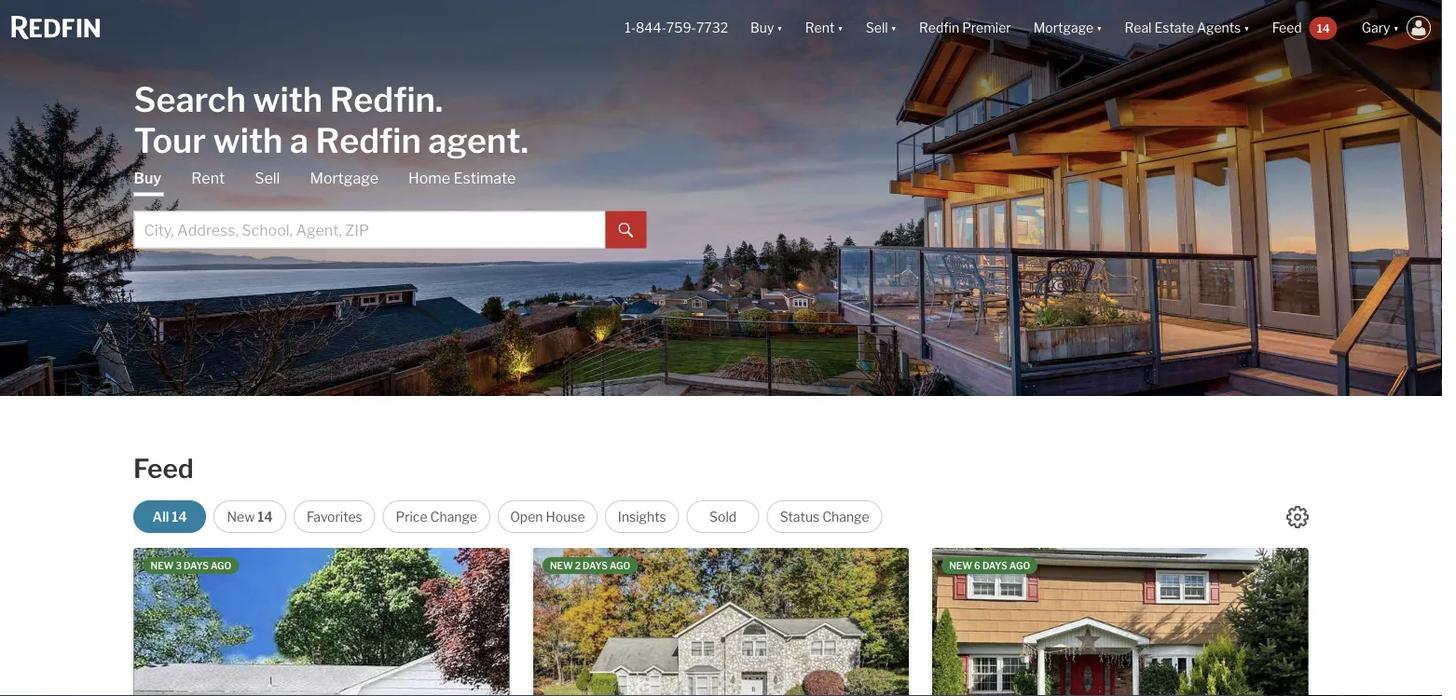 Task type: locate. For each thing, give the bounding box(es) containing it.
0 horizontal spatial change
[[430, 509, 477, 525]]

mortgage for mortgage
[[310, 169, 379, 187]]

redfin left premier
[[920, 20, 960, 36]]

days right 3
[[184, 561, 209, 572]]

days for 6
[[983, 561, 1008, 572]]

▾ right gary
[[1394, 20, 1400, 36]]

mortgage ▾ button
[[1034, 0, 1103, 56]]

new for new 2 days ago
[[550, 561, 573, 572]]

a
[[290, 120, 309, 161]]

2 ago from the left
[[610, 561, 631, 572]]

feed up all
[[133, 453, 194, 485]]

14 right all
[[172, 509, 187, 525]]

new left 2
[[550, 561, 573, 572]]

3 days from the left
[[983, 561, 1008, 572]]

1 horizontal spatial change
[[823, 509, 870, 525]]

price change
[[396, 509, 477, 525]]

0 vertical spatial rent
[[806, 20, 835, 36]]

0 horizontal spatial 14
[[172, 509, 187, 525]]

1 new from the left
[[151, 561, 174, 572]]

▾ inside rent ▾ dropdown button
[[838, 20, 844, 36]]

ago for new 6 days ago
[[1010, 561, 1031, 572]]

1 photo of 4 robert ct, nanuet, ny 10954 image from the left
[[933, 548, 1309, 697]]

1 horizontal spatial 14
[[258, 509, 273, 525]]

0 horizontal spatial ago
[[211, 561, 232, 572]]

All radio
[[133, 501, 206, 533]]

14 inside all radio
[[172, 509, 187, 525]]

4 ▾ from the left
[[1097, 20, 1103, 36]]

rent for rent
[[191, 169, 225, 187]]

search
[[134, 79, 246, 120]]

new 6 days ago
[[950, 561, 1031, 572]]

0 vertical spatial buy
[[751, 20, 774, 36]]

redfin
[[920, 20, 960, 36], [316, 120, 421, 161]]

change
[[430, 509, 477, 525], [823, 509, 870, 525]]

1 vertical spatial feed
[[133, 453, 194, 485]]

1 vertical spatial sell
[[255, 169, 280, 187]]

▾ right rent ▾
[[891, 20, 897, 36]]

ago right 6
[[1010, 561, 1031, 572]]

7732
[[697, 20, 728, 36]]

Status Change radio
[[767, 501, 883, 533]]

14 left gary
[[1318, 21, 1331, 35]]

change for status change
[[823, 509, 870, 525]]

home estimate
[[409, 169, 516, 187]]

favorites
[[307, 509, 363, 525]]

agents
[[1197, 20, 1242, 36]]

buy inside tab list
[[134, 169, 162, 187]]

Favorites radio
[[294, 501, 376, 533]]

0 horizontal spatial sell
[[255, 169, 280, 187]]

search with redfin. tour with a redfin agent.
[[134, 79, 529, 161]]

2
[[575, 561, 581, 572]]

home
[[409, 169, 451, 187]]

1 horizontal spatial feed
[[1273, 20, 1303, 36]]

sell ▾ button
[[866, 0, 897, 56]]

1 horizontal spatial days
[[583, 561, 608, 572]]

1 horizontal spatial redfin
[[920, 20, 960, 36]]

0 horizontal spatial rent
[[191, 169, 225, 187]]

3 ▾ from the left
[[891, 20, 897, 36]]

▾ inside sell ▾ dropdown button
[[891, 20, 897, 36]]

days right 6
[[983, 561, 1008, 572]]

▾
[[777, 20, 783, 36], [838, 20, 844, 36], [891, 20, 897, 36], [1097, 20, 1103, 36], [1244, 20, 1250, 36], [1394, 20, 1400, 36]]

1 vertical spatial buy
[[134, 169, 162, 187]]

14 inside new option
[[258, 509, 273, 525]]

0 horizontal spatial feed
[[133, 453, 194, 485]]

photo of 22 appledale ln, chestnut ridge, ny 10977 image
[[533, 548, 909, 697], [909, 548, 1285, 697]]

with
[[253, 79, 323, 120], [213, 120, 283, 161]]

rent ▾ button
[[806, 0, 844, 56]]

1-
[[625, 20, 636, 36]]

days for 2
[[583, 561, 608, 572]]

1 vertical spatial redfin
[[316, 120, 421, 161]]

1 horizontal spatial sell
[[866, 20, 888, 36]]

▾ right the agents
[[1244, 20, 1250, 36]]

rent ▾
[[806, 20, 844, 36]]

buy
[[751, 20, 774, 36], [134, 169, 162, 187]]

2 days from the left
[[583, 561, 608, 572]]

▾ inside real estate agents ▾ link
[[1244, 20, 1250, 36]]

buy inside dropdown button
[[751, 20, 774, 36]]

rent inside dropdown button
[[806, 20, 835, 36]]

1 vertical spatial rent
[[191, 169, 225, 187]]

mortgage
[[1034, 20, 1094, 36], [310, 169, 379, 187]]

0 vertical spatial redfin
[[920, 20, 960, 36]]

tab list
[[134, 168, 647, 249]]

rent
[[806, 20, 835, 36], [191, 169, 225, 187]]

1 ▾ from the left
[[777, 20, 783, 36]]

0 horizontal spatial buy
[[134, 169, 162, 187]]

new for new 6 days ago
[[950, 561, 973, 572]]

sell inside sell ▾ dropdown button
[[866, 20, 888, 36]]

mortgage up city, address, school, agent, zip search field
[[310, 169, 379, 187]]

1 horizontal spatial buy
[[751, 20, 774, 36]]

1 horizontal spatial ago
[[610, 561, 631, 572]]

0 vertical spatial sell
[[866, 20, 888, 36]]

house
[[546, 509, 585, 525]]

tour
[[134, 120, 206, 161]]

1 photo of 22 appledale ln, chestnut ridge, ny 10977 image from the left
[[533, 548, 909, 697]]

▾ left rent ▾
[[777, 20, 783, 36]]

sell right rent ▾
[[866, 20, 888, 36]]

3 new from the left
[[950, 561, 973, 572]]

3 ago from the left
[[1010, 561, 1031, 572]]

2 change from the left
[[823, 509, 870, 525]]

buy right 7732
[[751, 20, 774, 36]]

photo of 40 fox hill rd, upper saddle river, nj 07458 image
[[134, 548, 510, 697]]

new
[[151, 561, 174, 572], [550, 561, 573, 572], [950, 561, 973, 572]]

rent down tour
[[191, 169, 225, 187]]

0 vertical spatial feed
[[1273, 20, 1303, 36]]

0 horizontal spatial redfin
[[316, 120, 421, 161]]

days
[[184, 561, 209, 572], [583, 561, 608, 572], [983, 561, 1008, 572]]

844-
[[636, 20, 667, 36]]

1-844-759-7732
[[625, 20, 728, 36]]

2 horizontal spatial new
[[950, 561, 973, 572]]

▾ left sell ▾
[[838, 20, 844, 36]]

buy ▾ button
[[751, 0, 783, 56]]

change right price
[[430, 509, 477, 525]]

real
[[1125, 20, 1152, 36]]

ago
[[211, 561, 232, 572], [610, 561, 631, 572], [1010, 561, 1031, 572]]

1-844-759-7732 link
[[625, 20, 728, 36]]

1 horizontal spatial rent
[[806, 20, 835, 36]]

2 photo of 4 robert ct, nanuet, ny 10954 image from the left
[[1309, 548, 1443, 697]]

0 vertical spatial mortgage
[[1034, 20, 1094, 36]]

new left 3
[[151, 561, 174, 572]]

0 horizontal spatial mortgage
[[310, 169, 379, 187]]

new left 6
[[950, 561, 973, 572]]

▾ for rent ▾
[[838, 20, 844, 36]]

1 horizontal spatial mortgage
[[1034, 20, 1094, 36]]

sold
[[710, 509, 737, 525]]

sell ▾ button
[[855, 0, 908, 56]]

Open House radio
[[498, 501, 598, 533]]

14
[[1318, 21, 1331, 35], [172, 509, 187, 525], [258, 509, 273, 525]]

mortgage link
[[310, 168, 379, 189]]

rent inside tab list
[[191, 169, 225, 187]]

mortgage left real
[[1034, 20, 1094, 36]]

▾ inside buy ▾ dropdown button
[[777, 20, 783, 36]]

▾ left real
[[1097, 20, 1103, 36]]

6 ▾ from the left
[[1394, 20, 1400, 36]]

2 ▾ from the left
[[838, 20, 844, 36]]

sell right rent link
[[255, 169, 280, 187]]

change inside price change "option"
[[430, 509, 477, 525]]

redfin up mortgage link
[[316, 120, 421, 161]]

next button image
[[1275, 666, 1294, 684]]

open
[[510, 509, 543, 525]]

1 ago from the left
[[211, 561, 232, 572]]

▾ for gary ▾
[[1394, 20, 1400, 36]]

1 horizontal spatial new
[[550, 561, 573, 572]]

gary
[[1362, 20, 1391, 36]]

feed
[[1273, 20, 1303, 36], [133, 453, 194, 485]]

1 change from the left
[[430, 509, 477, 525]]

feed right the agents
[[1273, 20, 1303, 36]]

▾ inside mortgage ▾ dropdown button
[[1097, 20, 1103, 36]]

rent right buy ▾
[[806, 20, 835, 36]]

buy for buy ▾
[[751, 20, 774, 36]]

change right status
[[823, 509, 870, 525]]

change inside status change radio
[[823, 509, 870, 525]]

submit search image
[[619, 223, 634, 238]]

0 horizontal spatial days
[[184, 561, 209, 572]]

photo of 4 robert ct, nanuet, ny 10954 image
[[933, 548, 1309, 697], [1309, 548, 1443, 697]]

759-
[[667, 20, 697, 36]]

real estate agents ▾ link
[[1125, 0, 1250, 56]]

2 horizontal spatial days
[[983, 561, 1008, 572]]

buy down tour
[[134, 169, 162, 187]]

redfin premier button
[[908, 0, 1023, 56]]

option group
[[133, 501, 883, 533]]

2 horizontal spatial ago
[[1010, 561, 1031, 572]]

sell ▾
[[866, 20, 897, 36]]

ago right 2
[[610, 561, 631, 572]]

mortgage inside dropdown button
[[1034, 20, 1094, 36]]

sell inside tab list
[[255, 169, 280, 187]]

2 new from the left
[[550, 561, 573, 572]]

days right 2
[[583, 561, 608, 572]]

3
[[176, 561, 182, 572]]

14 right new
[[258, 509, 273, 525]]

sell
[[866, 20, 888, 36], [255, 169, 280, 187]]

1 days from the left
[[184, 561, 209, 572]]

1 vertical spatial mortgage
[[310, 169, 379, 187]]

gary ▾
[[1362, 20, 1400, 36]]

ago right 3
[[211, 561, 232, 572]]

5 ▾ from the left
[[1244, 20, 1250, 36]]

0 horizontal spatial new
[[151, 561, 174, 572]]

redfin.
[[330, 79, 443, 120]]



Task type: vqa. For each thing, say whether or not it's contained in the screenshot.
Learn
no



Task type: describe. For each thing, give the bounding box(es) containing it.
open house
[[510, 509, 585, 525]]

City, Address, School, Agent, ZIP search field
[[134, 211, 606, 249]]

status change
[[780, 509, 870, 525]]

buy for buy
[[134, 169, 162, 187]]

premier
[[963, 20, 1012, 36]]

rent ▾ button
[[795, 0, 855, 56]]

mortgage ▾ button
[[1023, 0, 1114, 56]]

home estimate link
[[409, 168, 516, 189]]

mortgage ▾
[[1034, 20, 1103, 36]]

New radio
[[214, 501, 286, 533]]

Insights radio
[[605, 501, 680, 533]]

Price Change radio
[[383, 501, 490, 533]]

previous button image
[[948, 666, 966, 684]]

2 horizontal spatial 14
[[1318, 21, 1331, 35]]

new 2 days ago
[[550, 561, 631, 572]]

sell for sell ▾
[[866, 20, 888, 36]]

tab list containing buy
[[134, 168, 647, 249]]

sell for sell
[[255, 169, 280, 187]]

buy ▾ button
[[740, 0, 795, 56]]

sell link
[[255, 168, 280, 189]]

redfin inside redfin premier button
[[920, 20, 960, 36]]

all 14
[[153, 509, 187, 525]]

▾ for sell ▾
[[891, 20, 897, 36]]

change for price change
[[430, 509, 477, 525]]

redfin premier
[[920, 20, 1012, 36]]

insights
[[618, 509, 667, 525]]

status
[[780, 509, 820, 525]]

option group containing all
[[133, 501, 883, 533]]

real estate agents ▾ button
[[1114, 0, 1262, 56]]

days for 3
[[184, 561, 209, 572]]

new 14
[[227, 509, 273, 525]]

estate
[[1155, 20, 1195, 36]]

mortgage for mortgage ▾
[[1034, 20, 1094, 36]]

ago for new 3 days ago
[[211, 561, 232, 572]]

agent.
[[428, 120, 529, 161]]

▾ for buy ▾
[[777, 20, 783, 36]]

new for new 3 days ago
[[151, 561, 174, 572]]

rent link
[[191, 168, 225, 189]]

14 for new 14
[[258, 509, 273, 525]]

ago for new 2 days ago
[[610, 561, 631, 572]]

▾ for mortgage ▾
[[1097, 20, 1103, 36]]

estimate
[[454, 169, 516, 187]]

14 for all 14
[[172, 509, 187, 525]]

all
[[153, 509, 169, 525]]

Sold radio
[[687, 501, 760, 533]]

rent for rent ▾
[[806, 20, 835, 36]]

buy link
[[134, 168, 162, 196]]

price
[[396, 509, 428, 525]]

redfin inside search with redfin. tour with a redfin agent.
[[316, 120, 421, 161]]

2 photo of 22 appledale ln, chestnut ridge, ny 10977 image from the left
[[909, 548, 1285, 697]]

new 3 days ago
[[151, 561, 232, 572]]

6
[[975, 561, 981, 572]]

new
[[227, 509, 255, 525]]

buy ▾
[[751, 20, 783, 36]]

real estate agents ▾
[[1125, 20, 1250, 36]]



